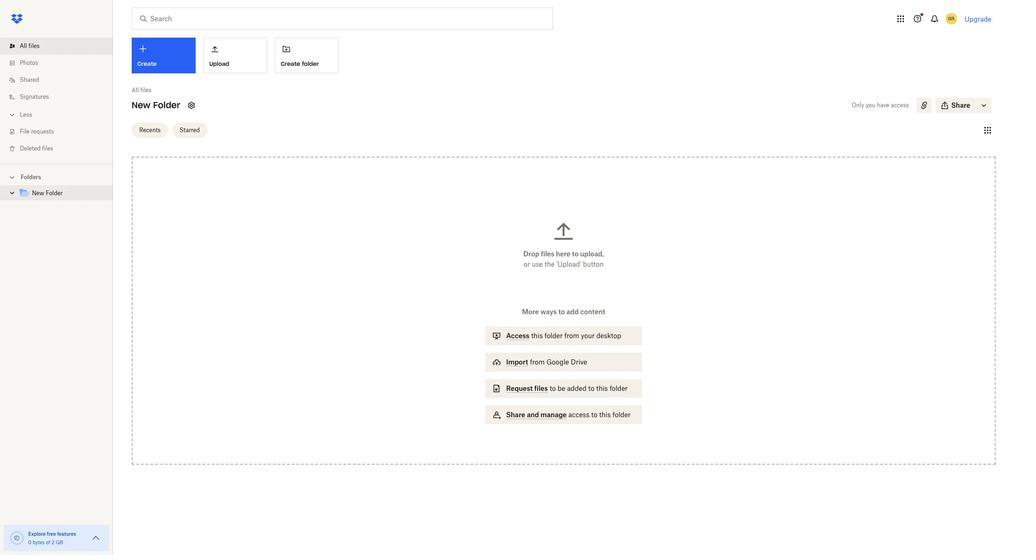 Task type: describe. For each thing, give the bounding box(es) containing it.
starred
[[180, 126, 200, 133]]

or
[[524, 260, 530, 268]]

upload button
[[203, 38, 267, 73]]

create button
[[132, 38, 196, 73]]

of
[[46, 540, 50, 545]]

1 horizontal spatial new folder
[[132, 100, 180, 111]]

quota usage element
[[9, 531, 24, 546]]

only you have access
[[852, 102, 909, 109]]

signatures link
[[8, 88, 113, 105]]

files inside list item
[[28, 42, 40, 49]]

access for manage
[[569, 411, 590, 419]]

1 horizontal spatial all files
[[132, 87, 152, 94]]

gr
[[949, 16, 955, 22]]

requests
[[31, 128, 54, 135]]

bytes
[[33, 540, 45, 545]]

request
[[506, 384, 533, 392]]

files inside more ways to add content element
[[535, 384, 548, 392]]

files down create dropdown button
[[140, 87, 152, 94]]

files inside drop files here to upload, or use the 'upload' button
[[541, 250, 555, 258]]

create for create folder
[[281, 60, 300, 67]]

0 vertical spatial this
[[531, 332, 543, 340]]

1 vertical spatial this
[[597, 384, 608, 392]]

ways
[[541, 308, 557, 316]]

drive
[[571, 358, 588, 366]]

files right deleted
[[42, 145, 53, 152]]

add
[[567, 308, 579, 316]]

create folder button
[[275, 38, 339, 73]]

gb
[[56, 540, 63, 545]]

content
[[581, 308, 606, 316]]

folder settings image
[[186, 100, 197, 111]]

'upload'
[[557, 260, 582, 268]]

0
[[28, 540, 31, 545]]

share and manage access to this folder
[[506, 411, 631, 419]]

less image
[[8, 110, 17, 120]]

0 horizontal spatial from
[[530, 358, 545, 366]]

shared
[[20, 76, 39, 83]]

upload,
[[580, 250, 604, 258]]

shared link
[[8, 72, 113, 88]]

photos
[[20, 59, 38, 66]]

explore free features 0 bytes of 2 gb
[[28, 531, 76, 545]]

share button
[[936, 98, 976, 113]]

1 vertical spatial folder
[[46, 190, 63, 197]]

have
[[877, 102, 890, 109]]

access this folder from your desktop
[[506, 332, 622, 340]]

0 horizontal spatial new folder
[[32, 190, 63, 197]]

starred button
[[172, 123, 207, 138]]

the
[[545, 260, 555, 268]]

you
[[866, 102, 876, 109]]

list containing all files
[[0, 32, 113, 164]]

share for share
[[952, 101, 971, 109]]

folder inside button
[[302, 60, 319, 67]]

recents button
[[132, 123, 168, 138]]

to right added
[[589, 384, 595, 392]]

access
[[506, 332, 530, 340]]

desktop
[[597, 332, 622, 340]]

create folder
[[281, 60, 319, 67]]

free
[[47, 531, 56, 537]]

more
[[522, 308, 539, 316]]

share for share and manage access to this folder
[[506, 411, 526, 419]]

file requests link
[[8, 123, 113, 140]]

new folder link
[[19, 187, 105, 200]]



Task type: vqa. For each thing, say whether or not it's contained in the screenshot.
all in List Item
yes



Task type: locate. For each thing, give the bounding box(es) containing it.
0 horizontal spatial share
[[506, 411, 526, 419]]

0 vertical spatial all
[[20, 42, 27, 49]]

to inside drop files here to upload, or use the 'upload' button
[[572, 250, 579, 258]]

0 vertical spatial from
[[565, 332, 579, 340]]

1 vertical spatial all files
[[132, 87, 152, 94]]

all files up photos
[[20, 42, 40, 49]]

folder
[[153, 100, 180, 111], [46, 190, 63, 197]]

create inside dropdown button
[[137, 60, 157, 67]]

1 vertical spatial new folder
[[32, 190, 63, 197]]

1 horizontal spatial share
[[952, 101, 971, 109]]

all files list item
[[0, 38, 113, 55]]

from
[[565, 332, 579, 340], [530, 358, 545, 366]]

drop files here to upload, or use the 'upload' button
[[524, 250, 604, 268]]

0 horizontal spatial create
[[137, 60, 157, 67]]

list
[[0, 32, 113, 164]]

all up 'recents' button
[[132, 87, 139, 94]]

this
[[531, 332, 543, 340], [597, 384, 608, 392], [600, 411, 611, 419]]

button
[[583, 260, 604, 268]]

photos link
[[8, 55, 113, 72]]

new down folders
[[32, 190, 44, 197]]

0 horizontal spatial folder
[[46, 190, 63, 197]]

1 vertical spatial share
[[506, 411, 526, 419]]

2
[[52, 540, 55, 545]]

import from google drive
[[506, 358, 588, 366]]

file requests
[[20, 128, 54, 135]]

folder
[[302, 60, 319, 67], [545, 332, 563, 340], [610, 384, 628, 392], [613, 411, 631, 419]]

all files
[[20, 42, 40, 49], [132, 87, 152, 94]]

request files to be added to this folder
[[506, 384, 628, 392]]

0 horizontal spatial all files
[[20, 42, 40, 49]]

0 horizontal spatial all files link
[[8, 38, 113, 55]]

all files inside list item
[[20, 42, 40, 49]]

1 horizontal spatial all
[[132, 87, 139, 94]]

files left be
[[535, 384, 548, 392]]

0 vertical spatial folder
[[153, 100, 180, 111]]

files up the
[[541, 250, 555, 258]]

1 horizontal spatial folder
[[153, 100, 180, 111]]

create for create
[[137, 60, 157, 67]]

manage
[[541, 411, 567, 419]]

share inside more ways to add content element
[[506, 411, 526, 419]]

1 horizontal spatial new
[[132, 100, 151, 111]]

0 vertical spatial all files
[[20, 42, 40, 49]]

0 horizontal spatial new
[[32, 190, 44, 197]]

all files link up recents
[[132, 86, 152, 95]]

upgrade
[[965, 15, 992, 23]]

explore
[[28, 531, 46, 537]]

1 horizontal spatial access
[[891, 102, 909, 109]]

to left be
[[550, 384, 556, 392]]

files up photos
[[28, 42, 40, 49]]

new folder
[[132, 100, 180, 111], [32, 190, 63, 197]]

upload
[[209, 60, 229, 67]]

deleted files link
[[8, 140, 113, 157]]

1 vertical spatial access
[[569, 411, 590, 419]]

features
[[57, 531, 76, 537]]

less
[[20, 111, 32, 118]]

access
[[891, 102, 909, 109], [569, 411, 590, 419]]

all up photos
[[20, 42, 27, 49]]

use
[[532, 260, 543, 268]]

file
[[20, 128, 29, 135]]

all
[[20, 42, 27, 49], [132, 87, 139, 94]]

new up recents
[[132, 100, 151, 111]]

access right have
[[891, 102, 909, 109]]

1 vertical spatial new
[[32, 190, 44, 197]]

signatures
[[20, 93, 49, 100]]

folders
[[21, 174, 41, 181]]

deleted files
[[20, 145, 53, 152]]

be
[[558, 384, 566, 392]]

more ways to add content element
[[484, 307, 644, 434]]

2 vertical spatial this
[[600, 411, 611, 419]]

share inside share button
[[952, 101, 971, 109]]

added
[[567, 384, 587, 392]]

dropbox image
[[8, 9, 26, 28]]

your
[[581, 332, 595, 340]]

from right import
[[530, 358, 545, 366]]

0 horizontal spatial access
[[569, 411, 590, 419]]

1 horizontal spatial all files link
[[132, 86, 152, 95]]

1 horizontal spatial from
[[565, 332, 579, 340]]

0 vertical spatial all files link
[[8, 38, 113, 55]]

drop
[[524, 250, 540, 258]]

and
[[527, 411, 539, 419]]

access for have
[[891, 102, 909, 109]]

only
[[852, 102, 865, 109]]

here
[[556, 250, 571, 258]]

files
[[28, 42, 40, 49], [140, 87, 152, 94], [42, 145, 53, 152], [541, 250, 555, 258], [535, 384, 548, 392]]

this right added
[[597, 384, 608, 392]]

share
[[952, 101, 971, 109], [506, 411, 526, 419]]

1 vertical spatial all
[[132, 87, 139, 94]]

0 vertical spatial new
[[132, 100, 151, 111]]

folders button
[[0, 170, 113, 184]]

to down request files to be added to this folder
[[592, 411, 598, 419]]

0 vertical spatial access
[[891, 102, 909, 109]]

0 vertical spatial share
[[952, 101, 971, 109]]

new folder down folders 'button'
[[32, 190, 63, 197]]

google
[[547, 358, 569, 366]]

1 vertical spatial from
[[530, 358, 545, 366]]

0 horizontal spatial all
[[20, 42, 27, 49]]

all files link up shared link
[[8, 38, 113, 55]]

new folder up recents
[[132, 100, 180, 111]]

Search in folder "Dropbox" text field
[[150, 14, 534, 24]]

all inside list item
[[20, 42, 27, 49]]

import
[[506, 358, 528, 366]]

all files up recents
[[132, 87, 152, 94]]

deleted
[[20, 145, 41, 152]]

1 vertical spatial all files link
[[132, 86, 152, 95]]

create inside button
[[281, 60, 300, 67]]

from left your
[[565, 332, 579, 340]]

access inside more ways to add content element
[[569, 411, 590, 419]]

folder down folders 'button'
[[46, 190, 63, 197]]

access right manage
[[569, 411, 590, 419]]

to right here
[[572, 250, 579, 258]]

gr button
[[944, 11, 959, 26]]

more ways to add content
[[522, 308, 606, 316]]

upgrade link
[[965, 15, 992, 23]]

this right access
[[531, 332, 543, 340]]

new
[[132, 100, 151, 111], [32, 190, 44, 197]]

to
[[572, 250, 579, 258], [559, 308, 565, 316], [550, 384, 556, 392], [589, 384, 595, 392], [592, 411, 598, 419]]

recents
[[139, 126, 161, 133]]

0 vertical spatial new folder
[[132, 100, 180, 111]]

create
[[281, 60, 300, 67], [137, 60, 157, 67]]

this down request files to be added to this folder
[[600, 411, 611, 419]]

all files link
[[8, 38, 113, 55], [132, 86, 152, 95]]

folder left the folder settings icon on the top of page
[[153, 100, 180, 111]]

to left add
[[559, 308, 565, 316]]

1 horizontal spatial create
[[281, 60, 300, 67]]



